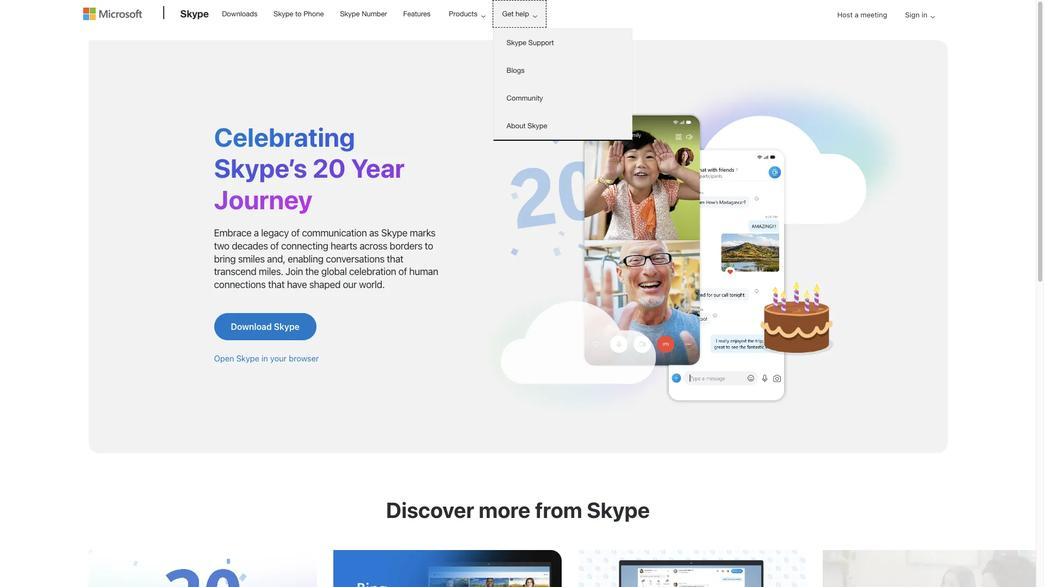 Task type: describe. For each thing, give the bounding box(es) containing it.
have
[[287, 279, 307, 291]]

skype to phone link
[[269, 1, 329, 27]]

two
[[214, 240, 230, 252]]

blogs
[[507, 66, 525, 75]]

human
[[409, 266, 438, 278]]

skype inside embrace a legacy of communication as skype marks two decades of connecting hearts across borders to bring smiles and, enabling conversations that transcend miles. join the global celebration of human connections that have shaped our world.
[[381, 227, 408, 239]]

borders
[[390, 240, 423, 252]]

arrow down image
[[927, 10, 940, 23]]

sign
[[906, 10, 920, 19]]

menu bar containing host a meeting
[[83, 1, 954, 57]]

skype link
[[175, 1, 214, 30]]

open skype in your browser
[[214, 354, 319, 364]]

smiles
[[238, 253, 265, 265]]

open skype in your browser link
[[214, 354, 319, 364]]

as
[[369, 227, 379, 239]]

your
[[270, 354, 287, 364]]

open
[[214, 354, 234, 364]]

features
[[403, 10, 431, 18]]

downloads
[[222, 10, 258, 18]]

skype support
[[507, 39, 554, 47]]

transcend
[[214, 266, 257, 278]]

0 vertical spatial in
[[922, 10, 928, 19]]

host
[[838, 10, 853, 19]]

skype to phone
[[274, 10, 324, 18]]

a for host
[[855, 10, 859, 19]]

community link
[[494, 84, 632, 112]]

discover more from skype
[[386, 497, 650, 523]]

to inside embrace a legacy of communication as skype marks two decades of connecting hearts across borders to bring smiles and, enabling conversations that transcend miles. join the global celebration of human connections that have shaped our world.
[[425, 240, 433, 252]]

conversations
[[326, 253, 385, 265]]

celebrating
[[214, 122, 355, 152]]

picture of skype logo and cake celebrating 20 years of skype image
[[88, 551, 317, 588]]

products button
[[440, 1, 495, 27]]

more
[[479, 497, 531, 523]]

download skype
[[231, 322, 300, 332]]

decades
[[232, 240, 268, 252]]

world.
[[359, 279, 385, 291]]

our
[[343, 279, 357, 291]]

skype's
[[214, 153, 307, 184]]

download
[[231, 322, 272, 332]]

connections
[[214, 279, 266, 291]]

microsoft image
[[83, 8, 142, 20]]

embrace a legacy of communication as skype marks two decades of connecting hearts across borders to bring smiles and, enabling conversations that transcend miles. join the global celebration of human connections that have shaped our world.
[[214, 227, 438, 291]]

journey
[[214, 184, 313, 215]]

join
[[286, 266, 303, 278]]

shaped
[[309, 279, 341, 291]]

legacy
[[261, 227, 289, 239]]

celebrating skype's 20 year journey
[[214, 122, 405, 215]]

skype support link
[[494, 29, 632, 57]]

connecting
[[281, 240, 328, 252]]

help
[[516, 10, 529, 18]]

a for embrace
[[254, 227, 259, 239]]

great video calling with skype image
[[475, 73, 915, 421]]

across
[[360, 240, 388, 252]]



Task type: vqa. For each thing, say whether or not it's contained in the screenshot.
too,
no



Task type: locate. For each thing, give the bounding box(es) containing it.
2 horizontal spatial of
[[399, 266, 407, 278]]

that
[[387, 253, 404, 265], [268, 279, 285, 291]]

bring
[[214, 253, 236, 265]]

phone
[[304, 10, 324, 18]]

celebration
[[349, 266, 396, 278]]

2 vertical spatial of
[[399, 266, 407, 278]]

0 vertical spatial of
[[291, 227, 300, 239]]

menu bar
[[83, 1, 954, 57]]

1 horizontal spatial to
[[425, 240, 433, 252]]

embrace
[[214, 227, 252, 239]]

1 vertical spatial that
[[268, 279, 285, 291]]

year
[[351, 153, 405, 184]]

20
[[313, 153, 346, 184]]

0 horizontal spatial that
[[268, 279, 285, 291]]

blogs link
[[494, 57, 632, 84]]

of left human
[[399, 266, 407, 278]]

in
[[922, 10, 928, 19], [262, 354, 268, 364]]

to down marks
[[425, 240, 433, 252]]

get help button
[[493, 1, 546, 27]]

0 horizontal spatial in
[[262, 354, 268, 364]]

0 horizontal spatial to
[[295, 10, 302, 18]]

number
[[362, 10, 387, 18]]

picture of skype light stage call in progress with bing backgrounds and text bing backgrounds in skype. image
[[333, 551, 562, 588]]

a inside host a meeting link
[[855, 10, 859, 19]]

1 vertical spatial in
[[262, 354, 268, 364]]

get
[[503, 10, 514, 18]]

marks
[[410, 227, 436, 239]]

in left the your
[[262, 354, 268, 364]]

enabling
[[288, 253, 324, 265]]

about skype link
[[494, 112, 632, 140]]

of down 'legacy'
[[270, 240, 279, 252]]

browser
[[289, 354, 319, 364]]

hearts
[[331, 240, 357, 252]]

0 vertical spatial to
[[295, 10, 302, 18]]

1 horizontal spatial of
[[291, 227, 300, 239]]

host a meeting
[[838, 10, 888, 19]]

support
[[529, 39, 554, 47]]

skype number
[[340, 10, 387, 18]]

1 vertical spatial a
[[254, 227, 259, 239]]

of
[[291, 227, 300, 239], [270, 240, 279, 252], [399, 266, 407, 278]]

communication
[[302, 227, 367, 239]]

from
[[535, 497, 583, 523]]

a right host
[[855, 10, 859, 19]]

0 horizontal spatial of
[[270, 240, 279, 252]]

that down miles.
[[268, 279, 285, 291]]

global
[[321, 266, 347, 278]]

download skype link
[[214, 314, 317, 341]]

a up decades on the top of page
[[254, 227, 259, 239]]

celebrating skype's 20 year journey main content
[[0, 35, 1045, 588]]

get help
[[503, 10, 529, 18]]

0 vertical spatial a
[[855, 10, 859, 19]]

to left phone
[[295, 10, 302, 18]]

0 horizontal spatial a
[[254, 227, 259, 239]]

about
[[507, 122, 526, 130]]

about skype
[[507, 122, 548, 130]]

host a meeting link
[[829, 1, 896, 29]]

community
[[507, 94, 543, 102]]

meeting
[[861, 10, 888, 19]]

a
[[855, 10, 859, 19], [254, 227, 259, 239]]

picture of skype modern message chat with side bar. image
[[578, 551, 807, 588]]

sign in link
[[897, 1, 940, 29]]

discover
[[386, 497, 475, 523]]

of up connecting
[[291, 227, 300, 239]]

miles.
[[259, 266, 283, 278]]

to
[[295, 10, 302, 18], [425, 240, 433, 252]]

skype number link
[[335, 1, 392, 27]]

a inside embrace a legacy of communication as skype marks two decades of connecting hearts across borders to bring smiles and, enabling conversations that transcend miles. join the global celebration of human connections that have shaped our world.
[[254, 227, 259, 239]]

the
[[305, 266, 319, 278]]

1 horizontal spatial a
[[855, 10, 859, 19]]

1 horizontal spatial that
[[387, 253, 404, 265]]

0 vertical spatial that
[[387, 253, 404, 265]]

features link
[[399, 1, 436, 27]]

1 vertical spatial to
[[425, 240, 433, 252]]

and,
[[267, 253, 285, 265]]

in inside main content
[[262, 354, 268, 364]]

skype inside "link"
[[274, 322, 300, 332]]

downloads link
[[217, 1, 262, 27]]

sign in
[[906, 10, 928, 19]]

that down borders
[[387, 253, 404, 265]]

skype
[[180, 8, 209, 20], [274, 10, 294, 18], [340, 10, 360, 18], [507, 39, 527, 47], [528, 122, 548, 130], [381, 227, 408, 239], [274, 322, 300, 332], [236, 354, 260, 364], [587, 497, 650, 523]]

1 vertical spatial of
[[270, 240, 279, 252]]

products
[[449, 10, 478, 18]]

1 horizontal spatial in
[[922, 10, 928, 19]]

in right the sign
[[922, 10, 928, 19]]



